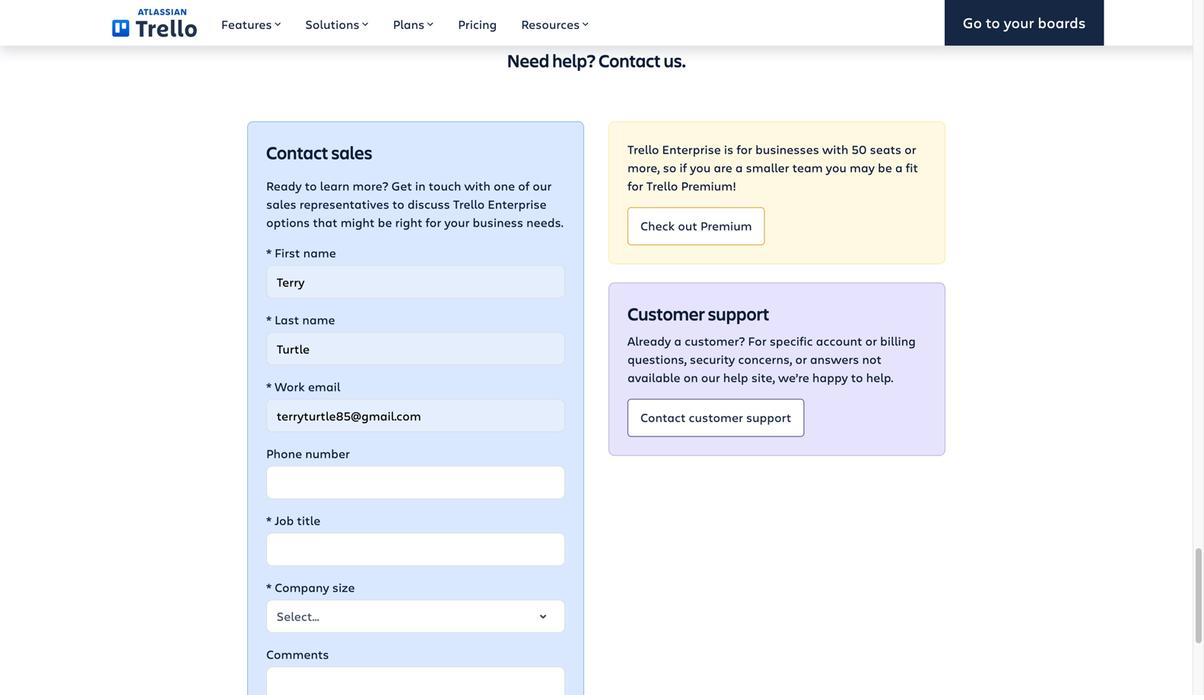 Task type: describe. For each thing, give the bounding box(es) containing it.
for
[[748, 333, 767, 349]]

company
[[275, 579, 329, 596]]

help
[[723, 369, 748, 386]]

premium!
[[681, 178, 736, 194]]

seats
[[870, 141, 902, 158]]

* for * last name
[[266, 312, 272, 328]]

email
[[308, 379, 340, 395]]

0 vertical spatial contact
[[599, 48, 661, 72]]

in
[[415, 178, 426, 194]]

help?
[[552, 48, 596, 72]]

more?
[[353, 178, 388, 194]]

* for * work email
[[266, 379, 272, 395]]

comments
[[266, 646, 329, 663]]

of
[[518, 178, 530, 194]]

contact customer support
[[641, 409, 791, 425]]

number
[[305, 446, 350, 462]]

customer?
[[685, 333, 745, 349]]

billing
[[880, 333, 916, 349]]

on
[[684, 369, 698, 386]]

enterprise inside ready to learn more? get in touch with one of our sales representatives to discuss trello enterprise options that might be right for your business needs.
[[488, 196, 547, 212]]

to left learn
[[305, 178, 317, 194]]

need help? contact us.
[[507, 48, 686, 72]]

1 horizontal spatial sales
[[331, 140, 372, 164]]

first
[[275, 245, 300, 261]]

features
[[221, 16, 272, 32]]

specific
[[770, 333, 813, 349]]

title
[[297, 512, 320, 529]]

are
[[714, 159, 732, 176]]

solutions button
[[293, 0, 381, 46]]

our inside ready to learn more? get in touch with one of our sales representatives to discuss trello enterprise options that might be right for your business needs.
[[533, 178, 552, 194]]

go
[[963, 13, 982, 32]]

name for * last name
[[302, 312, 335, 328]]

fit
[[906, 159, 918, 176]]

options
[[266, 214, 310, 231]]

representatives
[[300, 196, 389, 212]]

solutions
[[305, 16, 360, 32]]

customer
[[689, 409, 743, 425]]

answers
[[810, 351, 859, 368]]

name for * first name
[[303, 245, 336, 261]]

questions,
[[628, 351, 687, 368]]

contact for contact customer support
[[641, 409, 686, 425]]

need
[[507, 48, 549, 72]]

if
[[680, 159, 687, 176]]

get
[[392, 178, 412, 194]]

smaller
[[746, 159, 789, 176]]

* last name
[[266, 312, 335, 328]]

be inside trello enterprise is for businesses with 50 seats or more, so if you are a smaller team you may be a fit for trello premium!
[[878, 159, 892, 176]]

customer support already a customer? for specific account or billing questions, security concerns, or answers not available on our help site, we're happy to help.
[[628, 302, 916, 386]]

us.
[[664, 48, 686, 72]]

Phone number telephone field
[[266, 466, 565, 500]]

go to your boards
[[963, 13, 1086, 32]]

out
[[678, 217, 697, 234]]

might
[[341, 214, 375, 231]]

work
[[275, 379, 305, 395]]

or for enterprise
[[905, 141, 916, 158]]

account
[[816, 333, 862, 349]]

features button
[[209, 0, 293, 46]]

touch
[[429, 178, 461, 194]]

premium
[[701, 217, 752, 234]]

boards
[[1038, 13, 1086, 32]]

ready
[[266, 178, 302, 194]]

phone
[[266, 446, 302, 462]]

or for support
[[865, 333, 877, 349]]

one
[[494, 178, 515, 194]]

ready to learn more? get in touch with one of our sales representatives to discuss trello enterprise options that might be right for your business needs.
[[266, 178, 564, 231]]

* company size
[[266, 579, 355, 596]]

business
[[473, 214, 523, 231]]

resources button
[[509, 0, 601, 46]]

plans
[[393, 16, 425, 32]]

be inside ready to learn more? get in touch with one of our sales representatives to discuss trello enterprise options that might be right for your business needs.
[[378, 214, 392, 231]]

team
[[792, 159, 823, 176]]

already
[[628, 333, 671, 349]]



Task type: vqa. For each thing, say whether or not it's contained in the screenshot.
Get
yes



Task type: locate. For each thing, give the bounding box(es) containing it.
available
[[628, 369, 681, 386]]

1 horizontal spatial for
[[628, 178, 643, 194]]

with inside ready to learn more? get in touch with one of our sales representatives to discuss trello enterprise options that might be right for your business needs.
[[464, 178, 491, 194]]

a inside customer support already a customer? for specific account or billing questions, security concerns, or answers not available on our help site, we're happy to help.
[[674, 333, 682, 349]]

for down discuss
[[426, 214, 441, 231]]

0 vertical spatial support
[[708, 302, 770, 326]]

check out premium
[[641, 217, 752, 234]]

sales down "ready"
[[266, 196, 296, 212]]

0 horizontal spatial with
[[464, 178, 491, 194]]

1 vertical spatial support
[[746, 409, 791, 425]]

* for * first name
[[266, 245, 272, 261]]

help.
[[866, 369, 894, 386]]

1 horizontal spatial or
[[865, 333, 877, 349]]

businesses
[[756, 141, 819, 158]]

* left job
[[266, 512, 272, 529]]

atlassian trello image
[[112, 9, 197, 37]]

be
[[878, 159, 892, 176], [378, 214, 392, 231]]

happy
[[813, 369, 848, 386]]

or up the 'not'
[[865, 333, 877, 349]]

you
[[690, 159, 711, 176], [826, 159, 847, 176]]

with left 50
[[822, 141, 849, 158]]

None text field
[[266, 265, 565, 299]]

0 vertical spatial enterprise
[[662, 141, 721, 158]]

2 horizontal spatial a
[[895, 159, 903, 176]]

to
[[986, 13, 1000, 32], [305, 178, 317, 194], [392, 196, 405, 212], [851, 369, 863, 386]]

resources
[[521, 16, 580, 32]]

contact for contact sales
[[266, 140, 328, 164]]

our right of
[[533, 178, 552, 194]]

is
[[724, 141, 734, 158]]

50
[[852, 141, 867, 158]]

* left last
[[266, 312, 272, 328]]

1 vertical spatial enterprise
[[488, 196, 547, 212]]

learn
[[320, 178, 350, 194]]

to left help.
[[851, 369, 863, 386]]

1 horizontal spatial you
[[826, 159, 847, 176]]

our inside customer support already a customer? for specific account or billing questions, security concerns, or answers not available on our help site, we're happy to help.
[[701, 369, 720, 386]]

0 horizontal spatial enterprise
[[488, 196, 547, 212]]

discuss
[[408, 196, 450, 212]]

be down seats
[[878, 159, 892, 176]]

your down discuss
[[444, 214, 470, 231]]

more,
[[628, 159, 660, 176]]

4 * from the top
[[266, 512, 272, 529]]

with inside trello enterprise is for businesses with 50 seats or more, so if you are a smaller team you may be a fit for trello premium!
[[822, 141, 849, 158]]

you left may
[[826, 159, 847, 176]]

0 vertical spatial trello
[[628, 141, 659, 158]]

trello down touch
[[453, 196, 485, 212]]

0 vertical spatial name
[[303, 245, 336, 261]]

your inside ready to learn more? get in touch with one of our sales representatives to discuss trello enterprise options that might be right for your business needs.
[[444, 214, 470, 231]]

* left work
[[266, 379, 272, 395]]

site,
[[751, 369, 775, 386]]

may
[[850, 159, 875, 176]]

enterprise up if
[[662, 141, 721, 158]]

a right are
[[736, 159, 743, 176]]

1 vertical spatial for
[[628, 178, 643, 194]]

to right go
[[986, 13, 1000, 32]]

1 vertical spatial with
[[464, 178, 491, 194]]

or up we're
[[795, 351, 807, 368]]

or up fit
[[905, 141, 916, 158]]

contact down available
[[641, 409, 686, 425]]

for for enterprise
[[426, 214, 441, 231]]

so
[[663, 159, 677, 176]]

or
[[905, 141, 916, 158], [865, 333, 877, 349], [795, 351, 807, 368]]

* for * job title
[[266, 512, 272, 529]]

* job title
[[266, 512, 320, 529]]

support
[[708, 302, 770, 326], [746, 409, 791, 425]]

your
[[1004, 13, 1034, 32], [444, 214, 470, 231]]

pricing
[[458, 16, 497, 32]]

a up questions,
[[674, 333, 682, 349]]

2 vertical spatial contact
[[641, 409, 686, 425]]

1 horizontal spatial enterprise
[[662, 141, 721, 158]]

our
[[533, 178, 552, 194], [701, 369, 720, 386]]

2 horizontal spatial for
[[737, 141, 752, 158]]

0 horizontal spatial your
[[444, 214, 470, 231]]

that
[[313, 214, 338, 231]]

* for * company size
[[266, 579, 272, 596]]

0 horizontal spatial sales
[[266, 196, 296, 212]]

*
[[266, 245, 272, 261], [266, 312, 272, 328], [266, 379, 272, 395], [266, 512, 272, 529], [266, 579, 272, 596]]

sales inside ready to learn more? get in touch with one of our sales representatives to discuss trello enterprise options that might be right for your business needs.
[[266, 196, 296, 212]]

your left boards
[[1004, 13, 1034, 32]]

check out premium link
[[628, 207, 765, 245]]

0 horizontal spatial our
[[533, 178, 552, 194]]

pricing link
[[446, 0, 509, 46]]

trello up more,
[[628, 141, 659, 158]]

not
[[862, 351, 882, 368]]

support inside customer support already a customer? for specific account or billing questions, security concerns, or answers not available on our help site, we're happy to help.
[[708, 302, 770, 326]]

contact up "ready"
[[266, 140, 328, 164]]

trello inside ready to learn more? get in touch with one of our sales representatives to discuss trello enterprise options that might be right for your business needs.
[[453, 196, 485, 212]]

1 vertical spatial your
[[444, 214, 470, 231]]

0 vertical spatial be
[[878, 159, 892, 176]]

sales
[[331, 140, 372, 164], [266, 196, 296, 212]]

contact left us.
[[599, 48, 661, 72]]

our down the security
[[701, 369, 720, 386]]

1 horizontal spatial our
[[701, 369, 720, 386]]

name right last
[[302, 312, 335, 328]]

1 vertical spatial sales
[[266, 196, 296, 212]]

or inside trello enterprise is for businesses with 50 seats or more, so if you are a smaller team you may be a fit for trello premium!
[[905, 141, 916, 158]]

* left first
[[266, 245, 272, 261]]

security
[[690, 351, 735, 368]]

a
[[736, 159, 743, 176], [895, 159, 903, 176], [674, 333, 682, 349]]

1 horizontal spatial your
[[1004, 13, 1034, 32]]

sales up learn
[[331, 140, 372, 164]]

we're
[[778, 369, 809, 386]]

enterprise
[[662, 141, 721, 158], [488, 196, 547, 212]]

0 vertical spatial your
[[1004, 13, 1034, 32]]

check
[[641, 217, 675, 234]]

for for team
[[628, 178, 643, 194]]

name down that
[[303, 245, 336, 261]]

* work email
[[266, 379, 340, 395]]

0 horizontal spatial a
[[674, 333, 682, 349]]

0 vertical spatial with
[[822, 141, 849, 158]]

1 * from the top
[[266, 245, 272, 261]]

0 vertical spatial for
[[737, 141, 752, 158]]

enterprise down of
[[488, 196, 547, 212]]

size
[[332, 579, 355, 596]]

2 * from the top
[[266, 312, 272, 328]]

2 you from the left
[[826, 159, 847, 176]]

0 vertical spatial our
[[533, 178, 552, 194]]

5 * from the top
[[266, 579, 272, 596]]

0 vertical spatial or
[[905, 141, 916, 158]]

phone number
[[266, 446, 350, 462]]

1 horizontal spatial a
[[736, 159, 743, 176]]

None email field
[[266, 399, 565, 433]]

1 horizontal spatial with
[[822, 141, 849, 158]]

0 horizontal spatial for
[[426, 214, 441, 231]]

for inside ready to learn more? get in touch with one of our sales representatives to discuss trello enterprise options that might be right for your business needs.
[[426, 214, 441, 231]]

support down site,
[[746, 409, 791, 425]]

with left the one
[[464, 178, 491, 194]]

trello enterprise is for businesses with 50 seats or more, so if you are a smaller team you may be a fit for trello premium!
[[628, 141, 918, 194]]

trello down the "so"
[[646, 178, 678, 194]]

you right if
[[690, 159, 711, 176]]

be left right
[[378, 214, 392, 231]]

for right is on the top of page
[[737, 141, 752, 158]]

to down get
[[392, 196, 405, 212]]

3 * from the top
[[266, 379, 272, 395]]

name
[[303, 245, 336, 261], [302, 312, 335, 328]]

support up for
[[708, 302, 770, 326]]

with
[[822, 141, 849, 158], [464, 178, 491, 194]]

1 vertical spatial trello
[[646, 178, 678, 194]]

1 you from the left
[[690, 159, 711, 176]]

None text field
[[266, 332, 565, 366], [266, 533, 565, 566], [266, 332, 565, 366], [266, 533, 565, 566]]

1 vertical spatial our
[[701, 369, 720, 386]]

needs.
[[526, 214, 564, 231]]

concerns,
[[738, 351, 792, 368]]

a left fit
[[895, 159, 903, 176]]

* first name
[[266, 245, 336, 261]]

1 vertical spatial or
[[865, 333, 877, 349]]

right
[[395, 214, 422, 231]]

0 horizontal spatial be
[[378, 214, 392, 231]]

go to your boards link
[[945, 0, 1104, 46]]

job
[[275, 512, 294, 529]]

0 horizontal spatial or
[[795, 351, 807, 368]]

to inside customer support already a customer? for specific account or billing questions, security concerns, or answers not available on our help site, we're happy to help.
[[851, 369, 863, 386]]

0 horizontal spatial you
[[690, 159, 711, 176]]

2 vertical spatial or
[[795, 351, 807, 368]]

contact
[[599, 48, 661, 72], [266, 140, 328, 164], [641, 409, 686, 425]]

1 vertical spatial be
[[378, 214, 392, 231]]

enterprise inside trello enterprise is for businesses with 50 seats or more, so if you are a smaller team you may be a fit for trello premium!
[[662, 141, 721, 158]]

2 horizontal spatial or
[[905, 141, 916, 158]]

contact customer support link
[[628, 399, 804, 437]]

0 vertical spatial sales
[[331, 140, 372, 164]]

trello
[[628, 141, 659, 158], [646, 178, 678, 194], [453, 196, 485, 212]]

customer
[[628, 302, 705, 326]]

plans button
[[381, 0, 446, 46]]

* left 'company' on the left of the page
[[266, 579, 272, 596]]

1 horizontal spatial be
[[878, 159, 892, 176]]

for down more,
[[628, 178, 643, 194]]

1 vertical spatial name
[[302, 312, 335, 328]]

1 vertical spatial contact
[[266, 140, 328, 164]]

last
[[275, 312, 299, 328]]

contact sales
[[266, 140, 372, 164]]

2 vertical spatial for
[[426, 214, 441, 231]]

2 vertical spatial trello
[[453, 196, 485, 212]]



